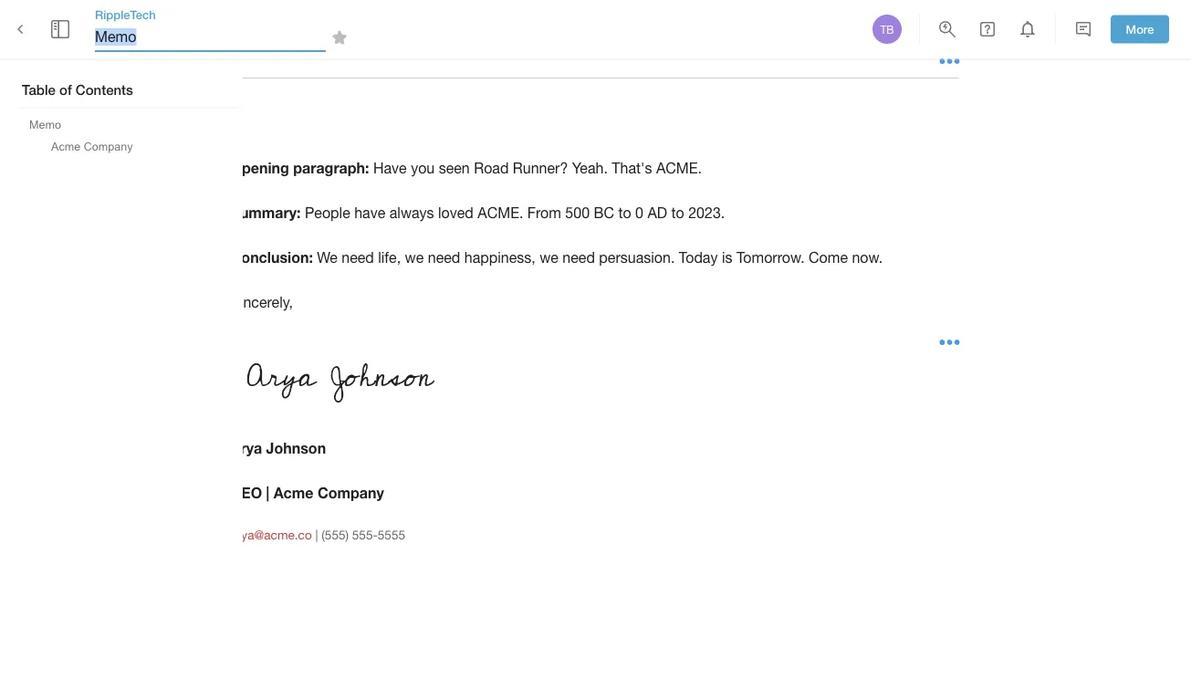Task type: describe. For each thing, give the bounding box(es) containing it.
intended
[[415, 12, 477, 30]]

tb
[[880, 23, 894, 36]]

you
[[411, 160, 435, 176]]

opening
[[230, 159, 289, 176]]

500
[[565, 205, 590, 221]]

1 need from the left
[[342, 250, 374, 266]]

happiness,
[[464, 250, 536, 266]]

acme company button
[[44, 136, 140, 157]]

acme. inside summary: people have always loved acme. from 500 bc to 0 ad to 2023.
[[478, 205, 523, 221]]

that's
[[612, 160, 652, 176]]

is
[[722, 250, 732, 266]]

arya@acme.co
[[230, 528, 312, 542]]

runner?
[[513, 160, 568, 176]]

of
[[59, 82, 72, 98]]

2 to from the left
[[671, 205, 684, 221]]

parties.
[[481, 12, 533, 30]]

company inside acme company button
[[84, 140, 133, 153]]

today
[[679, 250, 718, 266]]

summary:
[[230, 204, 301, 221]]

1 we from the left
[[405, 250, 424, 266]]

people
[[305, 205, 350, 221]]

contents
[[76, 82, 133, 98]]

tb button
[[870, 12, 905, 47]]

more
[[1126, 22, 1154, 36]]

acme company
[[51, 140, 133, 153]]

sincerely,
[[230, 294, 293, 311]]

summary: people have always loved acme. from 500 bc to 0 ad to 2023.
[[230, 204, 725, 221]]

| for arya@acme.co
[[315, 528, 318, 542]]

1 horizontal spatial company
[[318, 485, 384, 502]]

ceo | acme company
[[230, 485, 384, 502]]

0
[[635, 205, 644, 221]]

- only for the intended parties.
[[319, 12, 533, 30]]

arya johnson
[[230, 440, 326, 457]]

memo
[[29, 118, 61, 131]]

only
[[329, 12, 361, 30]]

1 horizontal spatial acme
[[274, 485, 314, 502]]

acme. inside 'opening paragraph: have you seen road runner? yeah. that's acme.'
[[656, 160, 702, 176]]



Task type: vqa. For each thing, say whether or not it's contained in the screenshot.
ACME.
yes



Task type: locate. For each thing, give the bounding box(es) containing it.
ad
[[648, 205, 667, 221]]

1 vertical spatial |
[[315, 528, 318, 542]]

1 to from the left
[[618, 205, 631, 221]]

to right ad
[[671, 205, 684, 221]]

for
[[365, 12, 385, 30]]

rippletech
[[95, 7, 156, 21]]

now.
[[852, 250, 883, 266]]

need down loved
[[428, 250, 460, 266]]

the
[[389, 12, 411, 30]]

1 vertical spatial company
[[318, 485, 384, 502]]

1 horizontal spatial to
[[671, 205, 684, 221]]

opening paragraph: have you seen road runner? yeah. that's acme.
[[230, 159, 702, 176]]

acme
[[51, 140, 81, 153], [274, 485, 314, 502]]

memo button
[[22, 114, 68, 135]]

-
[[319, 12, 325, 30]]

1 vertical spatial acme.
[[478, 205, 523, 221]]

company
[[84, 140, 133, 153], [318, 485, 384, 502]]

conclusion:
[[230, 249, 313, 266]]

need down 500
[[563, 250, 595, 266]]

arya@acme.co | (555) 555-5555
[[230, 528, 405, 542]]

|
[[266, 485, 269, 502], [315, 528, 318, 542]]

we
[[317, 250, 338, 266]]

1 horizontal spatial |
[[315, 528, 318, 542]]

ceo
[[230, 485, 262, 502]]

tomorrow.
[[737, 250, 805, 266]]

need right we
[[342, 250, 374, 266]]

table of contents
[[22, 82, 133, 98]]

acme.
[[656, 160, 702, 176], [478, 205, 523, 221]]

| for ceo
[[266, 485, 269, 502]]

road
[[474, 160, 509, 176]]

rippletech link
[[95, 6, 353, 23]]

arya@acme.co link
[[230, 528, 312, 542]]

0 horizontal spatial company
[[84, 140, 133, 153]]

we
[[405, 250, 424, 266], [540, 250, 559, 266]]

company up 555-
[[318, 485, 384, 502]]

3 need from the left
[[563, 250, 595, 266]]

555-
[[352, 528, 378, 542]]

company down contents
[[84, 140, 133, 153]]

0 vertical spatial company
[[84, 140, 133, 153]]

2 need from the left
[[428, 250, 460, 266]]

acme. right that's
[[656, 160, 702, 176]]

acme inside button
[[51, 140, 81, 153]]

0 vertical spatial acme.
[[656, 160, 702, 176]]

need
[[342, 250, 374, 266], [428, 250, 460, 266], [563, 250, 595, 266]]

johnson
[[266, 440, 326, 457]]

have
[[373, 160, 407, 176]]

1 horizontal spatial need
[[428, 250, 460, 266]]

seen
[[439, 160, 470, 176]]

loved
[[438, 205, 474, 221]]

0 vertical spatial acme
[[51, 140, 81, 153]]

to left 0
[[618, 205, 631, 221]]

(555)
[[322, 528, 349, 542]]

| left (555) on the left
[[315, 528, 318, 542]]

favorite image
[[329, 27, 351, 48]]

more button
[[1111, 15, 1169, 43]]

0 horizontal spatial acme.
[[478, 205, 523, 221]]

1 horizontal spatial acme.
[[656, 160, 702, 176]]

1 vertical spatial acme
[[274, 485, 314, 502]]

we right life,
[[405, 250, 424, 266]]

2 we from the left
[[540, 250, 559, 266]]

5555
[[378, 528, 405, 542]]

acme. left from
[[478, 205, 523, 221]]

life,
[[378, 250, 401, 266]]

arya
[[230, 440, 262, 457]]

acme down johnson
[[274, 485, 314, 502]]

0 horizontal spatial need
[[342, 250, 374, 266]]

always
[[390, 205, 434, 221]]

1 horizontal spatial we
[[540, 250, 559, 266]]

bc
[[594, 205, 614, 221]]

0 horizontal spatial |
[[266, 485, 269, 502]]

persuasion.
[[599, 250, 675, 266]]

from
[[527, 205, 561, 221]]

0 horizontal spatial acme
[[51, 140, 81, 153]]

come
[[809, 250, 848, 266]]

Enter Title... text field
[[95, 23, 326, 52]]

2023.
[[688, 205, 725, 221]]

table
[[22, 82, 56, 98]]

acme down memo "button"
[[51, 140, 81, 153]]

0 vertical spatial |
[[266, 485, 269, 502]]

2 horizontal spatial need
[[563, 250, 595, 266]]

0 horizontal spatial to
[[618, 205, 631, 221]]

paragraph:
[[293, 159, 369, 176]]

yeah.
[[572, 160, 608, 176]]

conclusion: we need life, we need happiness, we need persuasion. today is tomorrow. come now.
[[230, 249, 883, 266]]

have
[[354, 205, 385, 221]]

| right ceo
[[266, 485, 269, 502]]

to
[[618, 205, 631, 221], [671, 205, 684, 221]]

we down from
[[540, 250, 559, 266]]

0 horizontal spatial we
[[405, 250, 424, 266]]



